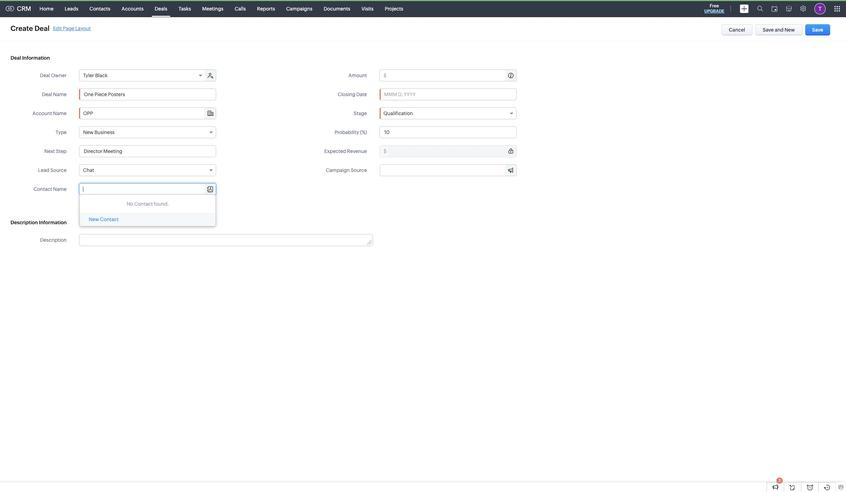 Task type: locate. For each thing, give the bounding box(es) containing it.
source right lead in the top left of the page
[[50, 168, 67, 173]]

lead
[[38, 168, 49, 173]]

$ for amount
[[383, 73, 387, 78]]

save left and
[[763, 27, 774, 33]]

0 vertical spatial contact
[[34, 187, 52, 192]]

1 name from the top
[[53, 92, 67, 97]]

1 horizontal spatial contact
[[100, 217, 119, 222]]

deals link
[[149, 0, 173, 17]]

profile image
[[814, 3, 826, 14]]

0 horizontal spatial save
[[763, 27, 774, 33]]

black
[[95, 73, 108, 78]]

page
[[63, 25, 74, 31]]

new
[[785, 27, 795, 33], [83, 130, 93, 135], [89, 217, 99, 222]]

0 horizontal spatial description
[[11, 220, 38, 226]]

deals
[[155, 6, 167, 11]]

deal up the 'account name'
[[42, 92, 52, 97]]

$ right amount on the left top of page
[[383, 73, 387, 78]]

name for account name
[[53, 111, 67, 116]]

contact name
[[34, 187, 67, 192]]

1 vertical spatial new
[[83, 130, 93, 135]]

3 name from the top
[[53, 187, 67, 192]]

None text field
[[388, 70, 516, 81], [79, 89, 216, 101], [80, 108, 216, 119], [380, 127, 517, 138], [79, 146, 216, 157], [80, 235, 372, 246], [388, 70, 516, 81], [79, 89, 216, 101], [80, 108, 216, 119], [380, 127, 517, 138], [79, 146, 216, 157], [80, 235, 372, 246]]

0 vertical spatial $
[[383, 73, 387, 78]]

1 $ from the top
[[383, 73, 387, 78]]

deal name
[[42, 92, 67, 97]]

2 source from the left
[[351, 168, 367, 173]]

visits
[[361, 6, 374, 11]]

no
[[127, 201, 133, 207]]

0 vertical spatial name
[[53, 92, 67, 97]]

save and new
[[763, 27, 795, 33]]

visits link
[[356, 0, 379, 17]]

1 source from the left
[[50, 168, 67, 173]]

create menu element
[[736, 0, 753, 17]]

stage
[[354, 111, 367, 116]]

revenue
[[347, 149, 367, 154]]

2 save from the left
[[812, 27, 823, 33]]

1 save from the left
[[763, 27, 774, 33]]

create deal edit page layout
[[11, 24, 91, 32]]

amount
[[348, 73, 367, 78]]

information
[[22, 55, 50, 61], [39, 220, 67, 226]]

save for save
[[812, 27, 823, 33]]

name down the lead source
[[53, 187, 67, 192]]

deal left owner
[[40, 73, 50, 78]]

owner
[[51, 73, 67, 78]]

campaigns
[[286, 6, 312, 11]]

2 vertical spatial name
[[53, 187, 67, 192]]

1 vertical spatial name
[[53, 111, 67, 116]]

accounts
[[122, 6, 144, 11]]

save button
[[805, 24, 830, 36]]

campaign
[[326, 168, 350, 173]]

Chat field
[[79, 164, 216, 176]]

source for lead source
[[50, 168, 67, 173]]

save
[[763, 27, 774, 33], [812, 27, 823, 33]]

1 vertical spatial contact
[[134, 201, 153, 207]]

2 $ from the top
[[383, 149, 387, 154]]

new inside field
[[83, 130, 93, 135]]

type
[[56, 130, 67, 135]]

upgrade
[[704, 9, 724, 14]]

reports link
[[251, 0, 281, 17]]

deal down create
[[11, 55, 21, 61]]

0 vertical spatial information
[[22, 55, 50, 61]]

1 horizontal spatial description
[[40, 238, 67, 243]]

deal
[[35, 24, 50, 32], [11, 55, 21, 61], [40, 73, 50, 78], [42, 92, 52, 97]]

1 horizontal spatial save
[[812, 27, 823, 33]]

None text field
[[388, 146, 516, 157], [380, 165, 516, 176], [80, 184, 216, 195], [388, 146, 516, 157], [380, 165, 516, 176], [80, 184, 216, 195]]

1 vertical spatial $
[[383, 149, 387, 154]]

accounts link
[[116, 0, 149, 17]]

2 vertical spatial contact
[[100, 217, 119, 222]]

information up deal owner
[[22, 55, 50, 61]]

contact
[[34, 187, 52, 192], [134, 201, 153, 207], [100, 217, 119, 222]]

name down owner
[[53, 92, 67, 97]]

source for campaign source
[[351, 168, 367, 173]]

tasks link
[[173, 0, 197, 17]]

0 horizontal spatial source
[[50, 168, 67, 173]]

cancel button
[[722, 24, 753, 36]]

profile element
[[810, 0, 830, 17]]

save down profile 'icon'
[[812, 27, 823, 33]]

create menu image
[[740, 4, 749, 13]]

description for description information
[[11, 220, 38, 226]]

home
[[40, 6, 53, 11]]

calls
[[235, 6, 246, 11]]

2 horizontal spatial contact
[[134, 201, 153, 207]]

chat
[[83, 168, 94, 173]]

2 name from the top
[[53, 111, 67, 116]]

account name
[[32, 111, 67, 116]]

probability
[[335, 130, 359, 135]]

1 vertical spatial description
[[40, 238, 67, 243]]

0 vertical spatial description
[[11, 220, 38, 226]]

save and new button
[[755, 24, 802, 36]]

contact for no contact found.
[[134, 201, 153, 207]]

source down revenue
[[351, 168, 367, 173]]

source
[[50, 168, 67, 173], [351, 168, 367, 173]]

deal for deal name
[[42, 92, 52, 97]]

1 horizontal spatial source
[[351, 168, 367, 173]]

projects
[[385, 6, 403, 11]]

information down the contact name
[[39, 220, 67, 226]]

name right account
[[53, 111, 67, 116]]

1 vertical spatial information
[[39, 220, 67, 226]]

0 horizontal spatial contact
[[34, 187, 52, 192]]

0 vertical spatial new
[[785, 27, 795, 33]]

description
[[11, 220, 38, 226], [40, 238, 67, 243]]

name for deal name
[[53, 92, 67, 97]]

$ right revenue
[[383, 149, 387, 154]]

closing date
[[338, 92, 367, 97]]

name
[[53, 92, 67, 97], [53, 111, 67, 116], [53, 187, 67, 192]]

description for description
[[40, 238, 67, 243]]

$
[[383, 73, 387, 78], [383, 149, 387, 154]]

calls link
[[229, 0, 251, 17]]

new business
[[83, 130, 115, 135]]

found.
[[154, 201, 169, 207]]

layout
[[75, 25, 91, 31]]

probability (%)
[[335, 130, 367, 135]]

deal for deal information
[[11, 55, 21, 61]]

lead source
[[38, 168, 67, 173]]

None field
[[80, 108, 216, 119], [380, 165, 516, 176], [80, 184, 216, 195], [80, 108, 216, 119], [380, 165, 516, 176], [80, 184, 216, 195]]

tyler black
[[83, 73, 108, 78]]

2 vertical spatial new
[[89, 217, 99, 222]]



Task type: vqa. For each thing, say whether or not it's contained in the screenshot.
image
no



Task type: describe. For each thing, give the bounding box(es) containing it.
2
[[779, 479, 781, 483]]

step
[[56, 149, 67, 154]]

expected revenue
[[324, 149, 367, 154]]

crm
[[17, 5, 31, 12]]

qualification
[[383, 111, 413, 116]]

edit
[[53, 25, 62, 31]]

reports
[[257, 6, 275, 11]]

search element
[[753, 0, 767, 17]]

and
[[775, 27, 784, 33]]

next step
[[44, 149, 67, 154]]

information for deal information
[[22, 55, 50, 61]]

new inside button
[[785, 27, 795, 33]]

edit page layout link
[[53, 25, 91, 31]]

deal for deal owner
[[40, 73, 50, 78]]

documents link
[[318, 0, 356, 17]]

free upgrade
[[704, 3, 724, 14]]

search image
[[757, 6, 763, 12]]

(%)
[[360, 130, 367, 135]]

closing
[[338, 92, 355, 97]]

account
[[32, 111, 52, 116]]

leads link
[[59, 0, 84, 17]]

meetings
[[202, 6, 223, 11]]

expected
[[324, 149, 346, 154]]

meetings link
[[197, 0, 229, 17]]

deal owner
[[40, 73, 67, 78]]

campaign source
[[326, 168, 367, 173]]

no contact found.
[[127, 201, 169, 207]]

crm link
[[6, 5, 31, 12]]

new for new business
[[83, 130, 93, 135]]

deal left edit
[[35, 24, 50, 32]]

next
[[44, 149, 55, 154]]

new contact
[[89, 217, 119, 222]]

tyler
[[83, 73, 94, 78]]

free
[[710, 3, 719, 8]]

name for contact name
[[53, 187, 67, 192]]

save for save and new
[[763, 27, 774, 33]]

deal information
[[11, 55, 50, 61]]

information for description information
[[39, 220, 67, 226]]

Qualification field
[[380, 108, 517, 120]]

New Business field
[[79, 127, 216, 138]]

home link
[[34, 0, 59, 17]]

calendar image
[[772, 6, 777, 11]]

MMM D, YYYY text field
[[380, 89, 517, 101]]

projects link
[[379, 0, 409, 17]]

$ for expected revenue
[[383, 149, 387, 154]]

Tyler Black field
[[80, 70, 205, 81]]

cancel
[[729, 27, 745, 33]]

leads
[[65, 6, 78, 11]]

business
[[94, 130, 115, 135]]

campaigns link
[[281, 0, 318, 17]]

contacts link
[[84, 0, 116, 17]]

contact for new contact
[[100, 217, 119, 222]]

date
[[356, 92, 367, 97]]

description information
[[11, 220, 67, 226]]

documents
[[324, 6, 350, 11]]

contacts
[[89, 6, 110, 11]]

new for new contact
[[89, 217, 99, 222]]

create
[[11, 24, 33, 32]]

tasks
[[179, 6, 191, 11]]



